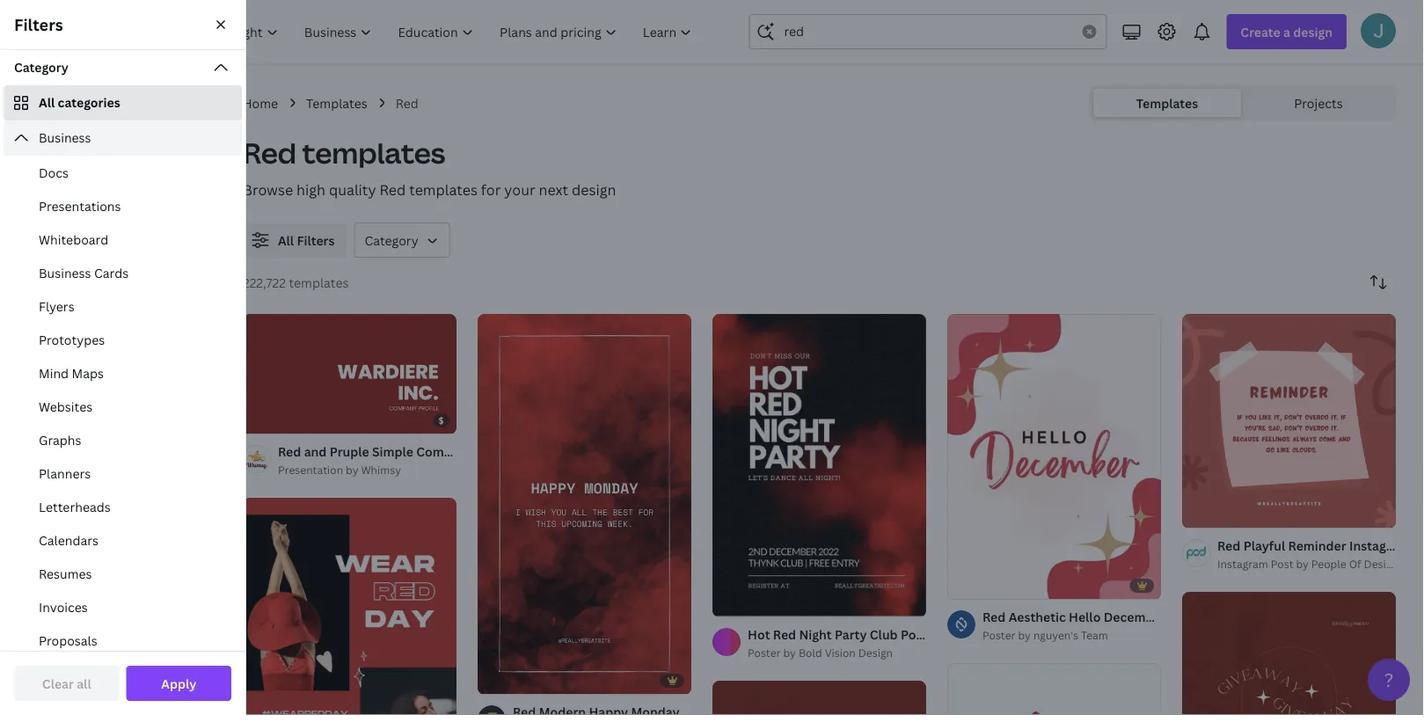 Task type: vqa. For each thing, say whether or not it's contained in the screenshot.
MIND
yes



Task type: describe. For each thing, give the bounding box(es) containing it.
your content
[[25, 369, 93, 384]]

hot
[[748, 626, 770, 643]]

presentation by whimsy link
[[278, 461, 457, 479]]

1 vertical spatial presentation
[[278, 462, 343, 477]]

for
[[481, 180, 501, 199]]

red and pruple simple company profile presentation link
[[278, 442, 596, 461]]

by inside hot red night party club poster poster by bold vision design
[[784, 645, 796, 660]]

websites button
[[25, 390, 242, 423]]

red and pruple simple company profile presentation presentation by whimsy
[[278, 443, 596, 477]]

mind maps button
[[25, 356, 242, 390]]

1 horizontal spatial templates
[[306, 95, 368, 111]]

team
[[109, 625, 139, 642]]

trash
[[56, 675, 89, 692]]

po
[[1413, 537, 1425, 554]]

back to home
[[56, 199, 139, 216]]

photos link
[[25, 273, 218, 306]]

business for business cards
[[39, 264, 91, 281]]

0 horizontal spatial filters
[[14, 14, 63, 35]]

instagram post by people of design link
[[1218, 555, 1399, 573]]

red playful reminder instagram post image
[[1183, 314, 1396, 528]]

icons
[[60, 322, 92, 338]]

all for all filters
[[278, 232, 294, 249]]

follow
[[141, 402, 180, 418]]

business cards
[[39, 264, 129, 281]]

red for red
[[396, 95, 419, 111]]

all templates link
[[25, 232, 218, 266]]

try canva pro
[[84, 151, 166, 168]]

free
[[70, 112, 93, 127]]

you
[[116, 402, 138, 418]]

by inside red aesthetic hello december poster poster by nguyen's team
[[1019, 628, 1031, 642]]

docs button
[[25, 156, 242, 189]]

brand templates link
[[14, 435, 229, 470]]

red for red aesthetic hello december poster poster by nguyen's team
[[983, 608, 1006, 625]]

hot red night party club poster poster by bold vision design
[[748, 626, 940, 660]]

filters inside "button"
[[297, 232, 335, 249]]

starred
[[62, 486, 106, 503]]

invoices button
[[25, 590, 242, 624]]

red grey simple bold illustrated online casino logo image
[[948, 663, 1161, 715]]

2 horizontal spatial templates
[[1137, 95, 1199, 111]]

photos
[[60, 281, 102, 298]]

quality
[[329, 180, 376, 199]]

mind
[[39, 365, 69, 381]]

apply
[[161, 675, 196, 692]]

prototypes
[[39, 331, 105, 348]]

clear
[[42, 675, 74, 692]]

0 vertical spatial presentation
[[519, 443, 596, 460]]

aesthetic
[[1009, 608, 1066, 625]]

of
[[1350, 557, 1362, 571]]

december
[[1104, 608, 1166, 625]]

browse
[[243, 180, 293, 199]]

next
[[539, 180, 568, 199]]

and
[[304, 443, 327, 460]]

all for all templates
[[60, 241, 75, 257]]

templates for 222,722
[[289, 274, 349, 291]]

222,722
[[243, 274, 286, 291]]

templates for red
[[302, 134, 446, 172]]

party
[[835, 626, 867, 643]]

company
[[416, 443, 474, 460]]

create a team
[[56, 625, 139, 642]]

red playful reminder instagram po instagram post by people of design
[[1218, 537, 1425, 571]]

all categories
[[39, 94, 120, 110]]

•
[[96, 112, 100, 127]]

creators you follow link
[[14, 392, 229, 428]]

graphs button
[[25, 423, 242, 457]]

poster right club
[[901, 626, 940, 643]]

brand templates
[[62, 444, 162, 461]]

projects link
[[1245, 89, 1393, 117]]

category inside button
[[365, 232, 418, 249]]

your
[[504, 180, 536, 199]]

content
[[51, 369, 93, 384]]

starred link
[[14, 477, 229, 512]]

1
[[117, 112, 123, 127]]

creators you follow
[[62, 402, 180, 418]]

red and pruple simple company profile presentation image
[[243, 314, 457, 434]]

high
[[297, 180, 326, 199]]

clear all
[[42, 675, 91, 692]]

whiteboard
[[39, 231, 108, 248]]

websites
[[39, 398, 93, 415]]

whiteboard button
[[25, 223, 242, 256]]

red modern national wear red day (flyer) image
[[243, 498, 457, 715]]

business cards button
[[25, 256, 242, 289]]

poster by nguyen's team link
[[983, 626, 1161, 644]]

hot red night party club poster link
[[748, 625, 940, 644]]

apply button
[[126, 666, 231, 701]]

all
[[77, 675, 91, 692]]

business for business
[[39, 129, 91, 146]]

nguyen's
[[1034, 628, 1079, 642]]

letterheads button
[[25, 490, 242, 524]]

brand
[[62, 444, 97, 461]]

your
[[25, 369, 48, 384]]

night
[[799, 626, 832, 643]]



Task type: locate. For each thing, give the bounding box(es) containing it.
templates for all
[[78, 241, 138, 257]]

a
[[99, 625, 106, 642]]

1 business from the top
[[39, 129, 91, 146]]

design down club
[[859, 645, 893, 660]]

templates
[[306, 95, 368, 111], [1137, 95, 1199, 111], [100, 444, 162, 461]]

all inside all templates link
[[60, 241, 75, 257]]

design inside red playful reminder instagram po instagram post by people of design
[[1364, 557, 1399, 571]]

category down quality
[[365, 232, 418, 249]]

1 vertical spatial design
[[859, 645, 893, 660]]

hello
[[1069, 608, 1101, 625]]

red up browse at the top left of the page
[[243, 134, 297, 172]]

templates up cards
[[78, 241, 138, 257]]

flyers button
[[25, 289, 242, 323]]

red for red and pruple simple company profile presentation presentation by whimsy
[[278, 443, 301, 460]]

all for all categories
[[39, 94, 55, 110]]

all filters
[[278, 232, 335, 249]]

by down aesthetic
[[1019, 628, 1031, 642]]

0 horizontal spatial design
[[859, 645, 893, 660]]

0 vertical spatial filters
[[14, 14, 63, 35]]

clear all button
[[14, 666, 119, 701]]

invoices
[[39, 599, 88, 616]]

docs
[[39, 164, 69, 181]]

presentations
[[39, 198, 121, 214]]

cards
[[94, 264, 129, 281]]

resumes button
[[25, 557, 242, 590]]

home right 'to'
[[103, 199, 139, 216]]

0 vertical spatial design
[[1364, 557, 1399, 571]]

hot red night party club poster image
[[713, 314, 927, 616]]

business inside "business cards" button
[[39, 264, 91, 281]]

red minimalist giveaway instagram post image
[[1183, 592, 1396, 715]]

presentations button
[[25, 189, 242, 223]]

by
[[346, 462, 359, 477], [1297, 557, 1309, 571], [1019, 628, 1031, 642], [784, 645, 796, 660]]

design for instagram
[[1364, 557, 1399, 571]]

0 horizontal spatial all
[[39, 94, 55, 110]]

calendars button
[[25, 524, 242, 557]]

by left bold
[[784, 645, 796, 660]]

home left templates link on the left of the page
[[243, 95, 278, 111]]

design right of
[[1364, 557, 1399, 571]]

1 horizontal spatial design
[[1364, 557, 1399, 571]]

1 vertical spatial filters
[[297, 232, 335, 249]]

1 horizontal spatial all
[[60, 241, 75, 257]]

instagram
[[1350, 537, 1410, 554], [1218, 557, 1269, 571]]

red playful reminder instagram po link
[[1218, 536, 1425, 555]]

planners
[[39, 465, 91, 482]]

maps
[[72, 365, 104, 381]]

red aesthetic hello december poster link
[[983, 607, 1208, 626]]

free •
[[70, 112, 100, 127]]

back to home link
[[14, 190, 229, 225]]

projects
[[1295, 95, 1343, 111]]

resumes
[[39, 565, 92, 582]]

red inside red and pruple simple company profile presentation presentation by whimsy
[[278, 443, 301, 460]]

red left playful
[[1218, 537, 1241, 554]]

presentation
[[519, 443, 596, 460], [278, 462, 343, 477]]

red up red templates browse high quality red templates for your next design
[[396, 95, 419, 111]]

red left and
[[278, 443, 301, 460]]

design inside hot red night party club poster poster by bold vision design
[[859, 645, 893, 660]]

red right hot in the bottom of the page
[[773, 626, 796, 643]]

red inside hot red night party club poster poster by bold vision design
[[773, 626, 796, 643]]

red aesthetic hello december poster poster by nguyen's team
[[983, 608, 1208, 642]]

reminder
[[1289, 537, 1347, 554]]

trash link
[[14, 666, 229, 701]]

1 vertical spatial business
[[39, 264, 91, 281]]

0 horizontal spatial presentation
[[278, 462, 343, 477]]

create a team button
[[14, 616, 229, 651]]

business
[[39, 129, 91, 146], [39, 264, 91, 281]]

1 horizontal spatial presentation
[[519, 443, 596, 460]]

0 vertical spatial instagram
[[1350, 537, 1410, 554]]

1 horizontal spatial filters
[[297, 232, 335, 249]]

2 business from the top
[[39, 264, 91, 281]]

pruple
[[330, 443, 369, 460]]

by inside red and pruple simple company profile presentation presentation by whimsy
[[346, 462, 359, 477]]

business button
[[4, 121, 242, 156]]

all inside all filters "button"
[[278, 232, 294, 249]]

poster
[[1169, 608, 1208, 625], [901, 626, 940, 643], [983, 628, 1016, 642], [748, 645, 781, 660]]

design
[[572, 180, 616, 199]]

templates down all filters
[[289, 274, 349, 291]]

0 vertical spatial business
[[39, 129, 91, 146]]

business down the free
[[39, 129, 91, 146]]

red inside red playful reminder instagram po instagram post by people of design
[[1218, 537, 1241, 554]]

1 horizontal spatial instagram
[[1350, 537, 1410, 554]]

1 vertical spatial home
[[103, 199, 139, 216]]

top level navigation element
[[155, 14, 707, 49]]

all
[[39, 94, 55, 110], [278, 232, 294, 249], [60, 241, 75, 257]]

red right quality
[[380, 180, 406, 199]]

whimsy
[[361, 462, 401, 477]]

club
[[870, 626, 898, 643]]

post
[[1271, 557, 1294, 571]]

red left aesthetic
[[983, 608, 1006, 625]]

proposals button
[[25, 624, 242, 657]]

222,722 templates
[[243, 274, 349, 291]]

by right post
[[1297, 557, 1309, 571]]

2 horizontal spatial all
[[278, 232, 294, 249]]

poster down aesthetic
[[983, 628, 1016, 642]]

create
[[56, 625, 96, 642]]

vision
[[825, 645, 856, 660]]

business inside business dropdown button
[[39, 129, 91, 146]]

by down pruple
[[346, 462, 359, 477]]

home link
[[243, 93, 278, 113]]

1 horizontal spatial home
[[243, 95, 278, 111]]

red minimalist giveaway instagram story image
[[713, 681, 927, 715]]

category up all categories
[[14, 59, 69, 75]]

0 vertical spatial category
[[14, 59, 69, 75]]

0 horizontal spatial instagram
[[1218, 557, 1269, 571]]

1 horizontal spatial category
[[365, 232, 418, 249]]

by inside red playful reminder instagram po instagram post by people of design
[[1297, 557, 1309, 571]]

proposals
[[39, 632, 97, 649]]

red for red templates browse high quality red templates for your next design
[[243, 134, 297, 172]]

1 vertical spatial instagram
[[1218, 557, 1269, 571]]

red inside red aesthetic hello december poster poster by nguyen's team
[[983, 608, 1006, 625]]

profile
[[477, 443, 516, 460]]

people
[[1312, 557, 1347, 571]]

templates left "for"
[[409, 180, 478, 199]]

category button
[[4, 50, 242, 85]]

all templates
[[60, 241, 138, 257]]

0 horizontal spatial category
[[14, 59, 69, 75]]

poster right december
[[1169, 608, 1208, 625]]

all left categories
[[39, 94, 55, 110]]

red for red playful reminder instagram po instagram post by people of design
[[1218, 537, 1241, 554]]

instagram down playful
[[1218, 557, 1269, 571]]

red modern happy monday geeting (instagram story) image
[[478, 314, 692, 694]]

instagram up of
[[1350, 537, 1410, 554]]

templates inside brand templates link
[[100, 444, 162, 461]]

0 vertical spatial home
[[243, 95, 278, 111]]

graphs
[[39, 432, 81, 448]]

letterheads
[[39, 498, 111, 515]]

design for party
[[859, 645, 893, 660]]

None search field
[[749, 14, 1107, 49]]

filters up all categories
[[14, 14, 63, 35]]

$
[[439, 415, 445, 426]]

canva
[[106, 151, 143, 168]]

categories
[[58, 94, 120, 110]]

pro
[[146, 151, 166, 168]]

all up 222,722 templates at the left of the page
[[278, 232, 294, 249]]

poster down hot in the bottom of the page
[[748, 645, 781, 660]]

0 horizontal spatial home
[[103, 199, 139, 216]]

templates up quality
[[302, 134, 446, 172]]

mind maps
[[39, 365, 104, 381]]

presentation right profile
[[519, 443, 596, 460]]

playful
[[1244, 537, 1286, 554]]

category button
[[354, 223, 450, 258]]

presentation down and
[[278, 462, 343, 477]]

filters
[[14, 14, 63, 35], [297, 232, 335, 249]]

bold
[[799, 645, 823, 660]]

1 vertical spatial category
[[365, 232, 418, 249]]

category inside dropdown button
[[14, 59, 69, 75]]

business up flyers
[[39, 264, 91, 281]]

red aesthetic hello december poster image
[[948, 314, 1161, 599]]

red templates browse high quality red templates for your next design
[[243, 134, 616, 199]]

calendars
[[39, 532, 99, 549]]

all categories button
[[4, 85, 242, 121]]

all inside all categories button
[[39, 94, 55, 110]]

all filters button
[[243, 223, 347, 258]]

filters up 222,722 templates at the left of the page
[[297, 232, 335, 249]]

all up business cards
[[60, 241, 75, 257]]

prototypes button
[[25, 323, 242, 356]]

icons link
[[25, 313, 218, 347]]

flyers
[[39, 298, 75, 315]]

0 horizontal spatial templates
[[100, 444, 162, 461]]



